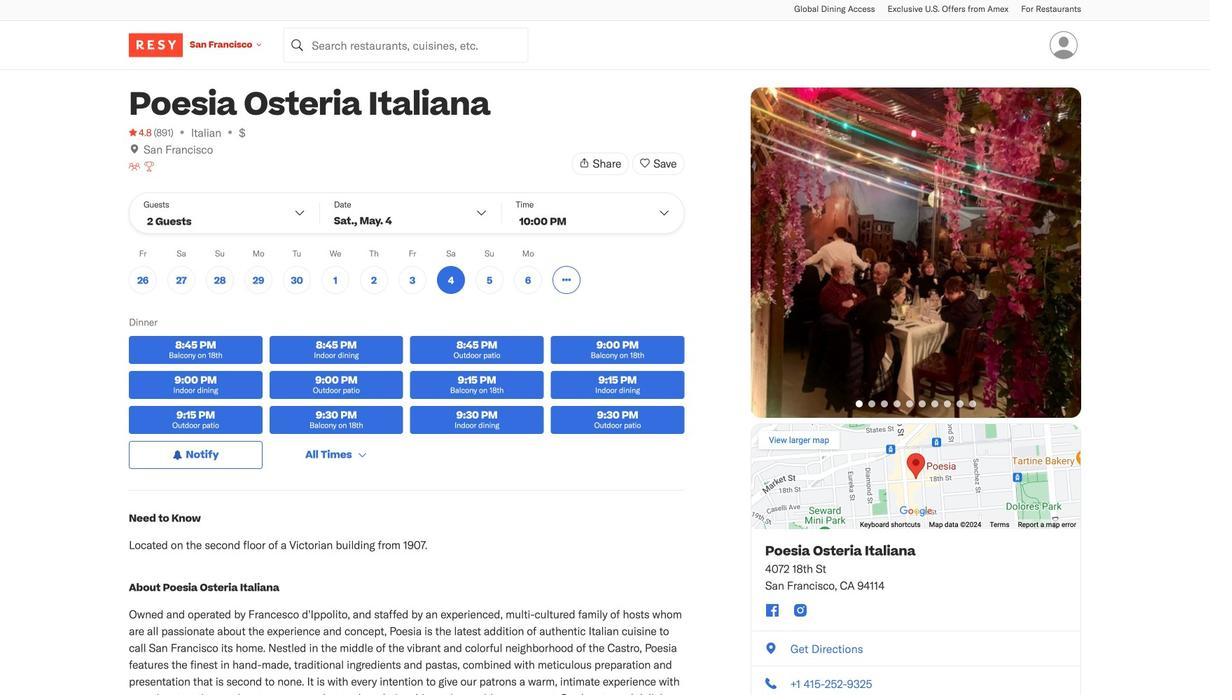 Task type: describe. For each thing, give the bounding box(es) containing it.
891 reviews element
[[154, 125, 173, 139]]

Search restaurants, cuisines, etc. text field
[[283, 28, 528, 63]]



Task type: locate. For each thing, give the bounding box(es) containing it.
None field
[[283, 28, 528, 63]]

4.8 out of 5 stars image
[[129, 125, 152, 139]]



